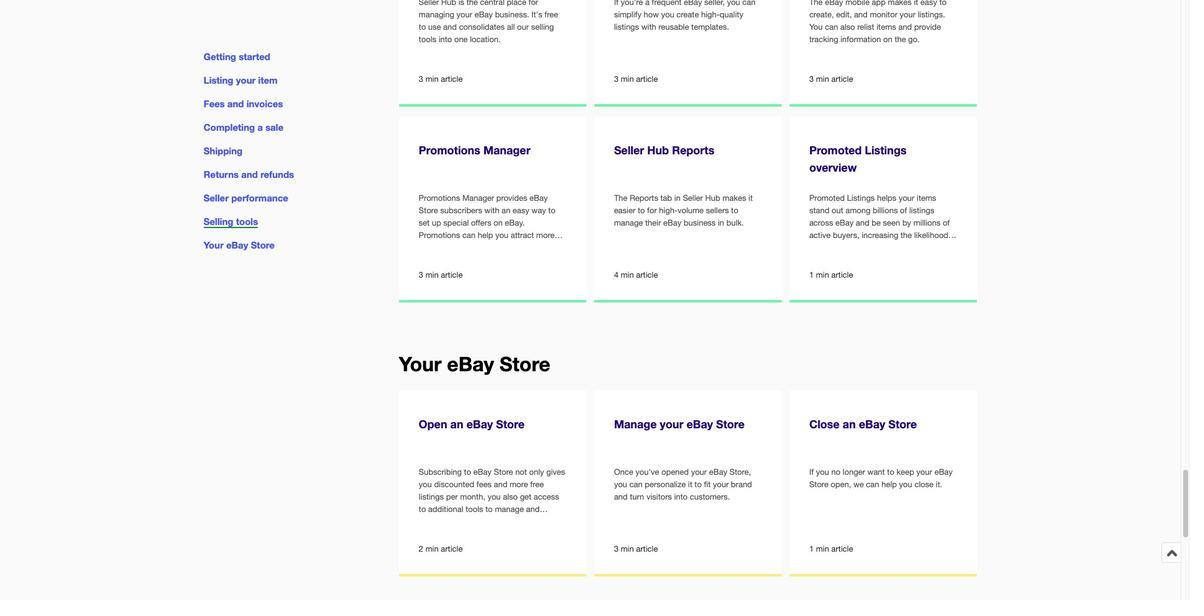 Task type: locate. For each thing, give the bounding box(es) containing it.
1 1 from the top
[[810, 270, 814, 280]]

listings up helps on the top of the page
[[865, 143, 907, 157]]

also inside the ebay mobile app makes it easy to create, edit, and monitor your listings. you can also relist items and provide tracking information on the go.
[[841, 22, 856, 32]]

listings up among
[[848, 193, 875, 203]]

free right it's
[[545, 10, 558, 19]]

1 vertical spatial promotions
[[419, 193, 460, 203]]

items up millions
[[917, 193, 937, 203]]

2 vertical spatial more
[[510, 480, 528, 489]]

a inside if you're a frequent ebay seller, you can simplify how you create high-quality listings with reusable templates.
[[646, 0, 650, 7]]

seller up managing
[[419, 0, 439, 7]]

to up listings.
[[940, 0, 947, 7]]

0 vertical spatial promoted
[[810, 143, 862, 157]]

0 horizontal spatial by
[[515, 268, 524, 277]]

promotions for promotions manager provides ebay store subscribers with an easy way to set up special offers on ebay. promotions can help you attract more buyers, clear old stock, increase average order size, drive repeat purchases, and even lower shipping costs by bundling more items per order.
[[419, 193, 460, 203]]

a inside promoted listings helps your items stand out among billions of listings across ebay and be seen by millions of active buyers, increasing the likelihood of a sale.
[[819, 243, 823, 252]]

you down keep
[[900, 480, 913, 489]]

buyers, up order
[[419, 243, 446, 252]]

of right millions
[[943, 218, 950, 228]]

0 horizontal spatial help
[[478, 231, 493, 240]]

an right close
[[843, 417, 856, 431]]

to
[[940, 0, 947, 7], [419, 22, 426, 32], [549, 206, 556, 215], [638, 206, 645, 215], [732, 206, 739, 215], [464, 468, 471, 477], [888, 468, 895, 477], [695, 480, 702, 489], [419, 505, 426, 514], [486, 505, 493, 514]]

an for close an ebay store
[[843, 417, 856, 431]]

0 vertical spatial promotions
[[419, 143, 481, 157]]

free for selling
[[545, 10, 558, 19]]

in down the sellers
[[718, 218, 725, 228]]

reports
[[672, 143, 715, 157], [630, 193, 659, 203]]

2 horizontal spatial of
[[943, 218, 950, 228]]

0 horizontal spatial manage
[[495, 505, 524, 514]]

seller up easier
[[614, 143, 645, 157]]

ebay inside promotions manager provides ebay store subscribers with an easy way to set up special offers on ebay. promotions can help you attract more buyers, clear old stock, increase average order size, drive repeat purchases, and even lower shipping costs by bundling more items per order.
[[530, 193, 548, 203]]

0 vertical spatial your
[[204, 240, 224, 251]]

1 horizontal spatial it
[[749, 193, 753, 203]]

no
[[832, 468, 841, 477]]

1 vertical spatial per
[[446, 492, 458, 502]]

promoted inside promoted listings helps your items stand out among billions of listings across ebay and be seen by millions of active buyers, increasing the likelihood of a sale.
[[810, 193, 845, 203]]

for
[[529, 0, 539, 7], [648, 206, 657, 215]]

free inside 'subscribing to ebay store not only gives you discounted fees and more free listings per month, you also get access to additional tools to manage and promote your business.'
[[531, 480, 544, 489]]

you down fees
[[488, 492, 501, 502]]

listings for helps
[[848, 193, 875, 203]]

can inside once you've opened your ebay store, you can personalize it to fit your brand and turn visitors into customers.
[[630, 480, 643, 489]]

your down 'is'
[[457, 10, 473, 19]]

seller up volume
[[683, 193, 703, 203]]

sellers
[[706, 206, 729, 215]]

can up quality
[[743, 0, 756, 7]]

0 horizontal spatial high-
[[659, 206, 678, 215]]

3
[[419, 74, 423, 84], [614, 74, 619, 84], [810, 74, 814, 84], [419, 270, 423, 280], [614, 544, 619, 554]]

0 vertical spatial it
[[749, 193, 753, 203]]

open,
[[831, 480, 852, 489]]

into down personalize
[[675, 492, 688, 502]]

hub inside seller hub is the central place for managing your ebay business. it's free to use and consolidates all our selling tools into one location.
[[441, 0, 456, 7]]

0 vertical spatial the
[[810, 0, 823, 7]]

to inside once you've opened your ebay store, you can personalize it to fit your brand and turn visitors into customers.
[[695, 480, 702, 489]]

1 for promoted listings overview
[[810, 270, 814, 280]]

provides
[[497, 193, 528, 203]]

seller
[[419, 0, 439, 7], [614, 143, 645, 157], [204, 192, 229, 204], [683, 193, 703, 203]]

into left one
[[439, 35, 452, 44]]

your right fit
[[713, 480, 729, 489]]

also left get
[[503, 492, 518, 502]]

0 vertical spatial makes
[[888, 0, 912, 7]]

1 vertical spatial high-
[[659, 206, 678, 215]]

to inside if you no longer want to keep your ebay store open, we can help you close it.
[[888, 468, 895, 477]]

by right seen at the right top of page
[[903, 218, 912, 228]]

your down additional
[[452, 517, 467, 527]]

to up promote
[[419, 505, 426, 514]]

items inside promoted listings helps your items stand out among billions of listings across ebay and be seen by millions of active buyers, increasing the likelihood of a sale.
[[917, 193, 937, 203]]

promoted listings overview
[[810, 143, 907, 174]]

gives
[[547, 468, 565, 477]]

1 horizontal spatial on
[[884, 35, 893, 44]]

to inside promotions manager provides ebay store subscribers with an easy way to set up special offers on ebay. promotions can help you attract more buyers, clear old stock, increase average order size, drive repeat purchases, and even lower shipping costs by bundling more items per order.
[[549, 206, 556, 215]]

0 vertical spatial for
[[529, 0, 539, 7]]

1 horizontal spatial manage
[[614, 218, 643, 228]]

1 horizontal spatial listings
[[614, 22, 639, 32]]

0 horizontal spatial a
[[258, 122, 263, 133]]

listings down simplify
[[614, 22, 639, 32]]

can inside if you no longer want to keep your ebay store open, we can help you close it.
[[867, 480, 880, 489]]

relist
[[858, 22, 875, 32]]

0 vertical spatial by
[[903, 218, 912, 228]]

makes up the sellers
[[723, 193, 747, 203]]

1 min article
[[810, 270, 854, 280], [810, 544, 854, 554]]

if inside if you're a frequent ebay seller, you can simplify how you create high-quality listings with reusable templates.
[[614, 0, 619, 7]]

your ebay store down selling tools link at the top
[[204, 240, 275, 251]]

0 horizontal spatial into
[[439, 35, 452, 44]]

by inside promoted listings helps your items stand out among billions of listings across ebay and be seen by millions of active buyers, increasing the likelihood of a sale.
[[903, 218, 912, 228]]

the inside seller hub is the central place for managing your ebay business. it's free to use and consolidates all our selling tools into one location.
[[467, 0, 478, 7]]

1 horizontal spatial items
[[917, 193, 937, 203]]

1 horizontal spatial your ebay store
[[399, 352, 551, 376]]

if you no longer want to keep your ebay store open, we can help you close it.
[[810, 468, 953, 489]]

3 promotions from the top
[[419, 231, 460, 240]]

listings.
[[918, 10, 946, 19]]

1 vertical spatial for
[[648, 206, 657, 215]]

free inside seller hub is the central place for managing your ebay business. it's free to use and consolidates all our selling tools into one location.
[[545, 10, 558, 19]]

ebay up way
[[530, 193, 548, 203]]

0 vertical spatial items
[[917, 193, 937, 203]]

tools down seller performance
[[236, 216, 258, 227]]

to up bulk.
[[732, 206, 739, 215]]

listings inside promoted listings helps your items stand out among billions of listings across ebay and be seen by millions of active buyers, increasing the likelihood of a sale.
[[848, 193, 875, 203]]

more up average
[[537, 231, 555, 240]]

keep
[[897, 468, 915, 477]]

0 vertical spatial of
[[901, 206, 908, 215]]

it inside the reports tab in seller hub makes it easier to for high-volume sellers to manage their ebay business in bulk.
[[749, 193, 753, 203]]

can down want on the right of the page
[[867, 480, 880, 489]]

article for manage
[[636, 544, 658, 554]]

a down active
[[819, 243, 823, 252]]

you up stock,
[[496, 231, 509, 240]]

0 vertical spatial on
[[884, 35, 893, 44]]

with inside promotions manager provides ebay store subscribers with an easy way to set up special offers on ebay. promotions can help you attract more buyers, clear old stock, increase average order size, drive repeat purchases, and even lower shipping costs by bundling more items per order.
[[485, 206, 500, 215]]

promoted for promoted listings helps your items stand out among billions of listings across ebay and be seen by millions of active buyers, increasing the likelihood of a sale.
[[810, 193, 845, 203]]

for up their
[[648, 206, 657, 215]]

3 min article for seller hub is the central place for managing your ebay business. it's free to use and consolidates all our selling tools into one location.
[[419, 74, 463, 84]]

1 vertical spatial of
[[943, 218, 950, 228]]

if left you're
[[614, 0, 619, 7]]

and inside promotions manager provides ebay store subscribers with an easy way to set up special offers on ebay. promotions can help you attract more buyers, clear old stock, increase average order size, drive repeat purchases, and even lower shipping costs by bundling more items per order.
[[545, 256, 559, 265]]

1 vertical spatial your ebay store
[[399, 352, 551, 376]]

shipping
[[204, 145, 243, 156]]

1 horizontal spatial help
[[882, 480, 897, 489]]

0 horizontal spatial per
[[446, 492, 458, 502]]

manager for promotions manager provides ebay store subscribers with an easy way to set up special offers on ebay. promotions can help you attract more buyers, clear old stock, increase average order size, drive repeat purchases, and even lower shipping costs by bundling more items per order.
[[463, 193, 494, 203]]

0 vertical spatial more
[[537, 231, 555, 240]]

2 1 min article from the top
[[810, 544, 854, 554]]

sale
[[266, 122, 284, 133]]

1 promotions from the top
[[419, 143, 481, 157]]

1 promoted from the top
[[810, 143, 862, 157]]

listings inside the promoted listings overview
[[865, 143, 907, 157]]

help down want on the right of the page
[[882, 480, 897, 489]]

for up it's
[[529, 0, 539, 7]]

of up seen at the right top of page
[[901, 206, 908, 215]]

2 horizontal spatial hub
[[706, 193, 721, 203]]

1 vertical spatial free
[[531, 480, 544, 489]]

0 vertical spatial 1
[[810, 270, 814, 280]]

mobile
[[846, 0, 870, 7]]

2 horizontal spatial listings
[[910, 206, 935, 215]]

increase
[[505, 243, 535, 252]]

1 horizontal spatial into
[[675, 492, 688, 502]]

more inside 'subscribing to ebay store not only gives you discounted fees and more free listings per month, you also get access to additional tools to manage and promote your business.'
[[510, 480, 528, 489]]

to right want on the right of the page
[[888, 468, 895, 477]]

also down edit,
[[841, 22, 856, 32]]

your up open
[[399, 352, 442, 376]]

can up tracking
[[825, 22, 839, 32]]

free for access
[[531, 480, 544, 489]]

listings inside if you're a frequent ebay seller, you can simplify how you create high-quality listings with reusable templates.
[[614, 22, 639, 32]]

hub up tab
[[648, 143, 669, 157]]

0 horizontal spatial items
[[440, 280, 459, 290]]

items
[[917, 193, 937, 203], [440, 280, 459, 290]]

is
[[459, 0, 465, 7]]

and
[[855, 10, 868, 19], [443, 22, 457, 32], [228, 98, 244, 109], [241, 169, 258, 180], [856, 218, 870, 228], [545, 256, 559, 265], [494, 480, 508, 489], [614, 492, 628, 502], [526, 505, 540, 514]]

store inside if you no longer want to keep your ebay store open, we can help you close it.
[[810, 480, 829, 489]]

1 vertical spatial the
[[614, 193, 628, 203]]

ebay up fees
[[474, 468, 492, 477]]

set
[[419, 218, 430, 228]]

returns and refunds
[[204, 169, 294, 180]]

create,
[[810, 10, 834, 19]]

also
[[841, 22, 856, 32], [503, 492, 518, 502]]

listings
[[614, 22, 639, 32], [910, 206, 935, 215], [419, 492, 444, 502]]

1 horizontal spatial high-
[[702, 10, 720, 19]]

2 promotions from the top
[[419, 193, 460, 203]]

1 horizontal spatial a
[[646, 0, 650, 7]]

personalize
[[645, 480, 686, 489]]

you down frequent on the top of page
[[662, 10, 675, 19]]

across
[[810, 218, 834, 228]]

on inside promotions manager provides ebay store subscribers with an easy way to set up special offers on ebay. promotions can help you attract more buyers, clear old stock, increase average order size, drive repeat purchases, and even lower shipping costs by bundling more items per order.
[[494, 218, 503, 228]]

if for if you no longer want to keep your ebay store open, we can help you close it.
[[810, 468, 814, 477]]

promoted inside the promoted listings overview
[[810, 143, 862, 157]]

tools down use at the left
[[419, 35, 437, 44]]

ebay right close
[[859, 417, 886, 431]]

a
[[646, 0, 650, 7], [258, 122, 263, 133], [819, 243, 823, 252]]

0 horizontal spatial your ebay store
[[204, 240, 275, 251]]

hub
[[441, 0, 456, 7], [648, 143, 669, 157], [706, 193, 721, 203]]

0 vertical spatial manager
[[484, 143, 531, 157]]

ebay up "create"
[[684, 0, 702, 7]]

the inside promoted listings helps your items stand out among billions of listings across ebay and be seen by millions of active buyers, increasing the likelihood of a sale.
[[901, 231, 912, 240]]

reports left tab
[[630, 193, 659, 203]]

business. inside 'subscribing to ebay store not only gives you discounted fees and more free listings per month, you also get access to additional tools to manage and promote your business.'
[[470, 517, 504, 527]]

size,
[[440, 256, 456, 265]]

1 horizontal spatial per
[[461, 280, 473, 290]]

listings up millions
[[910, 206, 935, 215]]

the inside the ebay mobile app makes it easy to create, edit, and monitor your listings. you can also relist items and provide tracking information on the go.
[[895, 35, 907, 44]]

it.
[[936, 480, 943, 489]]

a left sale
[[258, 122, 263, 133]]

1 horizontal spatial in
[[718, 218, 725, 228]]

open
[[419, 417, 448, 431]]

manager inside promotions manager provides ebay store subscribers with an easy way to set up special offers on ebay. promotions can help you attract more buyers, clear old stock, increase average order size, drive repeat purchases, and even lower shipping costs by bundling more items per order.
[[463, 193, 494, 203]]

with up offers
[[485, 206, 500, 215]]

min for manage
[[621, 544, 634, 554]]

seller for seller performance
[[204, 192, 229, 204]]

the left go.
[[895, 35, 907, 44]]

and inside the ebay mobile app makes it easy to create, edit, and monitor your listings. you can also relist items and provide tracking information on the go.
[[855, 10, 868, 19]]

1 vertical spatial listings
[[848, 193, 875, 203]]

1 vertical spatial 1 min article
[[810, 544, 854, 554]]

getting
[[204, 51, 236, 62]]

it inside once you've opened your ebay store, you can personalize it to fit your brand and turn visitors into customers.
[[688, 480, 693, 489]]

ebay up edit,
[[825, 0, 844, 7]]

makes up the monitor
[[888, 0, 912, 7]]

if inside if you no longer want to keep your ebay store open, we can help you close it.
[[810, 468, 814, 477]]

0 vertical spatial 1 min article
[[810, 270, 854, 280]]

tab
[[661, 193, 672, 203]]

2 horizontal spatial an
[[843, 417, 856, 431]]

more down even
[[419, 280, 437, 290]]

0 horizontal spatial in
[[675, 193, 681, 203]]

an for open an ebay store
[[451, 417, 464, 431]]

and inside once you've opened your ebay store, you can personalize it to fit your brand and turn visitors into customers.
[[614, 492, 628, 502]]

reports up tab
[[672, 143, 715, 157]]

min for seller
[[621, 270, 634, 280]]

hub for reports
[[648, 143, 669, 157]]

seller for seller hub reports
[[614, 143, 645, 157]]

listings up additional
[[419, 492, 444, 502]]

manager up provides
[[484, 143, 531, 157]]

if
[[614, 0, 619, 7], [810, 468, 814, 477]]

ebay right their
[[664, 218, 682, 228]]

2 vertical spatial of
[[810, 243, 817, 252]]

and inside promoted listings helps your items stand out among billions of listings across ebay and be seen by millions of active buyers, increasing the likelihood of a sale.
[[856, 218, 870, 228]]

can inside the ebay mobile app makes it easy to create, edit, and monitor your listings. you can also relist items and provide tracking information on the go.
[[825, 22, 839, 32]]

the right 'is'
[[467, 0, 478, 7]]

1 horizontal spatial your
[[399, 352, 442, 376]]

1 vertical spatial if
[[810, 468, 814, 477]]

on down items and
[[884, 35, 893, 44]]

manage down easier
[[614, 218, 643, 228]]

per
[[461, 280, 473, 290], [446, 492, 458, 502]]

the inside the reports tab in seller hub makes it easier to for high-volume sellers to manage their ebay business in bulk.
[[614, 193, 628, 203]]

store inside 'subscribing to ebay store not only gives you discounted fees and more free listings per month, you also get access to additional tools to manage and promote your business.'
[[494, 468, 513, 477]]

0 vertical spatial reports
[[672, 143, 715, 157]]

1 vertical spatial items
[[440, 280, 459, 290]]

buyers, up sale.
[[833, 231, 860, 240]]

be
[[872, 218, 881, 228]]

the up create,
[[810, 0, 823, 7]]

1 horizontal spatial reports
[[672, 143, 715, 157]]

1 min article for promoted listings overview
[[810, 270, 854, 280]]

2 promoted from the top
[[810, 193, 845, 203]]

business. inside seller hub is the central place for managing your ebay business. it's free to use and consolidates all our selling tools into one location.
[[495, 10, 530, 19]]

we
[[854, 480, 864, 489]]

1 vertical spatial manage
[[495, 505, 524, 514]]

1 horizontal spatial makes
[[888, 0, 912, 7]]

2 horizontal spatial a
[[819, 243, 823, 252]]

0 vertical spatial with
[[642, 22, 657, 32]]

can up old
[[463, 231, 476, 240]]

order
[[419, 256, 438, 265]]

1 horizontal spatial buyers,
[[833, 231, 860, 240]]

ebay inside seller hub is the central place for managing your ebay business. it's free to use and consolidates all our selling tools into one location.
[[475, 10, 493, 19]]

reports inside the reports tab in seller hub makes it easier to for high-volume sellers to manage their ebay business in bulk.
[[630, 193, 659, 203]]

average
[[538, 243, 566, 252]]

the
[[810, 0, 823, 7], [614, 193, 628, 203]]

high- down tab
[[659, 206, 678, 215]]

your down the selling
[[204, 240, 224, 251]]

article
[[441, 74, 463, 84], [636, 74, 658, 84], [832, 74, 854, 84], [441, 270, 463, 280], [636, 270, 658, 280], [832, 270, 854, 280], [441, 544, 463, 554], [636, 544, 658, 554], [832, 544, 854, 554]]

1 horizontal spatial tools
[[419, 35, 437, 44]]

help down offers
[[478, 231, 493, 240]]

out
[[832, 206, 844, 215]]

to right way
[[549, 206, 556, 215]]

promotions down up in the top left of the page
[[419, 231, 460, 240]]

1 vertical spatial buyers,
[[419, 243, 446, 252]]

0 vertical spatial a
[[646, 0, 650, 7]]

0 vertical spatial listings
[[865, 143, 907, 157]]

0 horizontal spatial your
[[204, 240, 224, 251]]

1 vertical spatial more
[[419, 280, 437, 290]]

1 1 min article from the top
[[810, 270, 854, 280]]

can
[[743, 0, 756, 7], [825, 22, 839, 32], [463, 231, 476, 240], [630, 480, 643, 489], [867, 480, 880, 489]]

on
[[884, 35, 893, 44], [494, 218, 503, 228]]

you inside promotions manager provides ebay store subscribers with an easy way to set up special offers on ebay. promotions can help you attract more buyers, clear old stock, increase average order size, drive repeat purchases, and even lower shipping costs by bundling more items per order.
[[496, 231, 509, 240]]

go.
[[909, 35, 920, 44]]

the for the ebay mobile app makes it easy to create, edit, and monitor your listings. you can also relist items and provide tracking information on the go.
[[895, 35, 907, 44]]

1 vertical spatial by
[[515, 268, 524, 277]]

0 vertical spatial per
[[461, 280, 473, 290]]

0 horizontal spatial free
[[531, 480, 544, 489]]

your inside the ebay mobile app makes it easy to create, edit, and monitor your listings. you can also relist items and provide tracking information on the go.
[[900, 10, 916, 19]]

0 horizontal spatial of
[[810, 243, 817, 252]]

0 vertical spatial if
[[614, 0, 619, 7]]

the for the reports tab in seller hub makes it easier to for high-volume sellers to manage their ebay business in bulk.
[[614, 193, 628, 203]]

1 horizontal spatial the
[[810, 0, 823, 7]]

if left the no
[[810, 468, 814, 477]]

1 vertical spatial listings
[[910, 206, 935, 215]]

store inside promotions manager provides ebay store subscribers with an easy way to set up special offers on ebay. promotions can help you attract more buyers, clear old stock, increase average order size, drive repeat purchases, and even lower shipping costs by bundling more items per order.
[[419, 206, 438, 215]]

tools inside 'subscribing to ebay store not only gives you discounted fees and more free listings per month, you also get access to additional tools to manage and promote your business.'
[[466, 505, 484, 514]]

high-
[[702, 10, 720, 19], [659, 206, 678, 215]]

0 horizontal spatial listings
[[419, 492, 444, 502]]

completing a sale link
[[204, 122, 284, 133]]

an right open
[[451, 417, 464, 431]]

more down 'not'
[[510, 480, 528, 489]]

the up easier
[[614, 193, 628, 203]]

ebay up opened
[[687, 417, 713, 431]]

hub up the sellers
[[706, 193, 721, 203]]

item
[[258, 74, 278, 86]]

0 horizontal spatial if
[[614, 0, 619, 7]]

you down once
[[614, 480, 628, 489]]

to inside the ebay mobile app makes it easy to create, edit, and monitor your listings. you can also relist items and provide tracking information on the go.
[[940, 0, 947, 7]]

1 vertical spatial with
[[485, 206, 500, 215]]

2 vertical spatial a
[[819, 243, 823, 252]]

the inside the ebay mobile app makes it easy to create, edit, and monitor your listings. you can also relist items and provide tracking information on the go.
[[810, 0, 823, 7]]

once you've opened your ebay store, you can personalize it to fit your brand and turn visitors into customers.
[[614, 468, 752, 502]]

min for close
[[816, 544, 830, 554]]

promotions for promotions manager
[[419, 143, 481, 157]]

2 horizontal spatial tools
[[466, 505, 484, 514]]

1 vertical spatial tools
[[236, 216, 258, 227]]

promotions up up in the top left of the page
[[419, 193, 460, 203]]

high- inside if you're a frequent ebay seller, you can simplify how you create high-quality listings with reusable templates.
[[702, 10, 720, 19]]

0 vertical spatial the
[[467, 0, 478, 7]]

2 vertical spatial hub
[[706, 193, 721, 203]]

promoted for promoted listings overview
[[810, 143, 862, 157]]

min for open
[[426, 544, 439, 554]]

manage inside the reports tab in seller hub makes it easier to for high-volume sellers to manage their ebay business in bulk.
[[614, 218, 643, 228]]

you're
[[621, 0, 643, 7]]

1 horizontal spatial also
[[841, 22, 856, 32]]

seller up the selling
[[204, 192, 229, 204]]

of down active
[[810, 243, 817, 252]]

article for promoted
[[832, 270, 854, 280]]

0 horizontal spatial on
[[494, 218, 503, 228]]

an inside promotions manager provides ebay store subscribers with an easy way to set up special offers on ebay. promotions can help you attract more buyers, clear old stock, increase average order size, drive repeat purchases, and even lower shipping costs by bundling more items per order.
[[502, 206, 511, 215]]

more
[[537, 231, 555, 240], [419, 280, 437, 290], [510, 480, 528, 489]]

your
[[457, 10, 473, 19], [900, 10, 916, 19], [236, 74, 256, 86], [899, 193, 915, 203], [660, 417, 684, 431], [691, 468, 707, 477], [917, 468, 933, 477], [713, 480, 729, 489], [452, 517, 467, 527]]

into
[[439, 35, 452, 44], [675, 492, 688, 502]]

promotions up subscribers
[[419, 143, 481, 157]]

1 vertical spatial the
[[895, 35, 907, 44]]

ebay inside the ebay mobile app makes it easy to create, edit, and monitor your listings. you can also relist items and provide tracking information on the go.
[[825, 0, 844, 7]]

0 vertical spatial help
[[478, 231, 493, 240]]

quality
[[720, 10, 744, 19]]

month,
[[460, 492, 486, 502]]

how
[[644, 10, 659, 19]]

can inside promotions manager provides ebay store subscribers with an easy way to set up special offers on ebay. promotions can help you attract more buyers, clear old stock, increase average order size, drive repeat purchases, and even lower shipping costs by bundling more items per order.
[[463, 231, 476, 240]]

you left the no
[[816, 468, 830, 477]]

1 for close an ebay store
[[810, 544, 814, 554]]

2 vertical spatial the
[[901, 231, 912, 240]]

3 for if you're a frequent ebay seller, you can simplify how you create high-quality listings with reusable templates.
[[614, 74, 619, 84]]

ebay down out at top
[[836, 218, 854, 228]]

templates.
[[692, 22, 729, 32]]

seller inside seller hub is the central place for managing your ebay business. it's free to use and consolidates all our selling tools into one location.
[[419, 0, 439, 7]]

0 horizontal spatial for
[[529, 0, 539, 7]]

with down the how
[[642, 22, 657, 32]]

help
[[478, 231, 493, 240], [882, 480, 897, 489]]

3 min article
[[419, 74, 463, 84], [614, 74, 658, 84], [810, 74, 854, 84], [419, 270, 463, 280], [614, 544, 658, 554]]

2 vertical spatial promotions
[[419, 231, 460, 240]]

to left use at the left
[[419, 22, 426, 32]]

app
[[872, 0, 886, 7]]

per down discounted
[[446, 492, 458, 502]]

min for promotions
[[426, 270, 439, 280]]

your right manage
[[660, 417, 684, 431]]

by down purchases,
[[515, 268, 524, 277]]

and inside seller hub is the central place for managing your ebay business. it's free to use and consolidates all our selling tools into one location.
[[443, 22, 457, 32]]

per down shipping
[[461, 280, 473, 290]]

manage inside 'subscribing to ebay store not only gives you discounted fees and more free listings per month, you also get access to additional tools to manage and promote your business.'
[[495, 505, 524, 514]]

into inside once you've opened your ebay store, you can personalize it to fit your brand and turn visitors into customers.
[[675, 492, 688, 502]]

subscribers
[[440, 206, 482, 215]]

2
[[419, 544, 423, 554]]

bundling
[[526, 268, 557, 277]]

promoted up stand
[[810, 193, 845, 203]]

2 1 from the top
[[810, 544, 814, 554]]

makes
[[888, 0, 912, 7], [723, 193, 747, 203]]

into inside seller hub is the central place for managing your ebay business. it's free to use and consolidates all our selling tools into one location.
[[439, 35, 452, 44]]

ebay up consolidates
[[475, 10, 493, 19]]

in right tab
[[675, 193, 681, 203]]

0 horizontal spatial also
[[503, 492, 518, 502]]

high- inside the reports tab in seller hub makes it easier to for high-volume sellers to manage their ebay business in bulk.
[[659, 206, 678, 215]]

min for promoted
[[816, 270, 830, 280]]

on left ebay.
[[494, 218, 503, 228]]

1 vertical spatial 1
[[810, 544, 814, 554]]

seen
[[883, 218, 901, 228]]

1 horizontal spatial if
[[810, 468, 814, 477]]

seller hub reports
[[614, 143, 715, 157]]

0 vertical spatial manage
[[614, 218, 643, 228]]

manager
[[484, 143, 531, 157], [463, 193, 494, 203]]

in
[[675, 193, 681, 203], [718, 218, 725, 228]]

tools
[[419, 35, 437, 44], [236, 216, 258, 227], [466, 505, 484, 514]]

article for seller
[[636, 270, 658, 280]]

stand
[[810, 206, 830, 215]]

1 vertical spatial it
[[688, 480, 693, 489]]



Task type: describe. For each thing, give the bounding box(es) containing it.
the for the ebay mobile app makes it easy to create, edit, and monitor your listings. you can also relist items and provide tracking information on the go.
[[810, 0, 823, 7]]

your up fit
[[691, 468, 707, 477]]

0 vertical spatial in
[[675, 193, 681, 203]]

3 min article for if you're a frequent ebay seller, you can simplify how you create high-quality listings with reusable templates.
[[614, 74, 658, 84]]

sale.
[[826, 243, 842, 252]]

up
[[432, 218, 441, 228]]

active
[[810, 231, 831, 240]]

manage your ebay store
[[614, 417, 745, 431]]

attract
[[511, 231, 534, 240]]

your inside promoted listings helps your items stand out among billions of listings across ebay and be seen by millions of active buyers, increasing the likelihood of a sale.
[[899, 193, 915, 203]]

items and
[[877, 22, 912, 32]]

tracking
[[810, 35, 839, 44]]

want
[[868, 468, 885, 477]]

help inside promotions manager provides ebay store subscribers with an easy way to set up special offers on ebay. promotions can help you attract more buyers, clear old stock, increase average order size, drive repeat purchases, and even lower shipping costs by bundling more items per order.
[[478, 231, 493, 240]]

open an ebay store
[[419, 417, 525, 431]]

offers
[[471, 218, 492, 228]]

longer
[[843, 468, 866, 477]]

purchases,
[[504, 256, 543, 265]]

1 vertical spatial in
[[718, 218, 725, 228]]

create
[[677, 10, 699, 19]]

additional
[[428, 505, 464, 514]]

listings inside promoted listings helps your items stand out among billions of listings across ebay and be seen by millions of active buyers, increasing the likelihood of a sale.
[[910, 206, 935, 215]]

3 for seller hub is the central place for managing your ebay business. it's free to use and consolidates all our selling tools into one location.
[[419, 74, 423, 84]]

close
[[810, 417, 840, 431]]

3 min article for the ebay mobile app makes it easy to create, edit, and monitor your listings. you can also relist items and provide tracking information on the go.
[[810, 74, 854, 84]]

fees
[[204, 98, 225, 109]]

costs
[[493, 268, 513, 277]]

to inside seller hub is the central place for managing your ebay business. it's free to use and consolidates all our selling tools into one location.
[[419, 22, 426, 32]]

if for if you're a frequent ebay seller, you can simplify how you create high-quality listings with reusable templates.
[[614, 0, 619, 7]]

easy
[[513, 206, 530, 215]]

fees and invoices link
[[204, 98, 283, 109]]

old
[[468, 243, 479, 252]]

getting started
[[204, 51, 270, 62]]

business
[[684, 218, 716, 228]]

close
[[915, 480, 934, 489]]

you down subscribing
[[419, 480, 432, 489]]

if you're a frequent ebay seller, you can simplify how you create high-quality listings with reusable templates.
[[614, 0, 756, 32]]

article for promotions
[[441, 270, 463, 280]]

hub for is
[[441, 0, 456, 7]]

among
[[846, 206, 871, 215]]

the ebay mobile app makes it easy to create, edit, and monitor your listings. you can also relist items and provide tracking information on the go.
[[810, 0, 947, 44]]

2 min article
[[419, 544, 463, 554]]

manager for promotions manager
[[484, 143, 531, 157]]

way
[[532, 206, 546, 215]]

access
[[534, 492, 559, 502]]

special
[[444, 218, 469, 228]]

per inside promotions manager provides ebay store subscribers with an easy way to set up special offers on ebay. promotions can help you attract more buyers, clear old stock, increase average order size, drive repeat purchases, and even lower shipping costs by bundling more items per order.
[[461, 280, 473, 290]]

once
[[614, 468, 634, 477]]

ebay inside 'subscribing to ebay store not only gives you discounted fees and more free listings per month, you also get access to additional tools to manage and promote your business.'
[[474, 468, 492, 477]]

central
[[480, 0, 505, 7]]

4
[[614, 270, 619, 280]]

to up discounted
[[464, 468, 471, 477]]

you up quality
[[727, 0, 741, 7]]

to right easier
[[638, 206, 645, 215]]

frequent
[[652, 0, 682, 7]]

1 vertical spatial your
[[399, 352, 442, 376]]

your inside seller hub is the central place for managing your ebay business. it's free to use and consolidates all our selling tools into one location.
[[457, 10, 473, 19]]

can inside if you're a frequent ebay seller, you can simplify how you create high-quality listings with reusable templates.
[[743, 0, 756, 7]]

makes inside the reports tab in seller hub makes it easier to for high-volume sellers to manage their ebay business in bulk.
[[723, 193, 747, 203]]

ebay inside once you've opened your ebay store, you can personalize it to fit your brand and turn visitors into customers.
[[709, 468, 728, 477]]

promotions manager provides ebay store subscribers with an easy way to set up special offers on ebay. promotions can help you attract more buyers, clear old stock, increase average order size, drive repeat purchases, and even lower shipping costs by bundling more items per order.
[[419, 193, 566, 290]]

their
[[646, 218, 661, 228]]

your ebay store link
[[204, 240, 275, 251]]

performance
[[231, 192, 288, 204]]

listing your item link
[[204, 74, 278, 86]]

you inside once you've opened your ebay store, you can personalize it to fit your brand and turn visitors into customers.
[[614, 480, 628, 489]]

makes inside the ebay mobile app makes it easy to create, edit, and monitor your listings. you can also relist items and provide tracking information on the go.
[[888, 0, 912, 7]]

consolidates
[[459, 22, 505, 32]]

ebay inside if you no longer want to keep your ebay store open, we can help you close it.
[[935, 468, 953, 477]]

fit
[[704, 480, 711, 489]]

seller for seller hub is the central place for managing your ebay business. it's free to use and consolidates all our selling tools into one location.
[[419, 0, 439, 7]]

edit,
[[837, 10, 852, 19]]

your left item at the left top
[[236, 74, 256, 86]]

returns and refunds link
[[204, 169, 294, 180]]

seller inside the reports tab in seller hub makes it easier to for high-volume sellers to manage their ebay business in bulk.
[[683, 193, 703, 203]]

for inside the reports tab in seller hub makes it easier to for high-volume sellers to manage their ebay business in bulk.
[[648, 206, 657, 215]]

ebay up open an ebay store
[[447, 352, 494, 376]]

buyers, inside promoted listings helps your items stand out among billions of listings across ebay and be seen by millions of active buyers, increasing the likelihood of a sale.
[[833, 231, 860, 240]]

provide
[[915, 22, 942, 32]]

completing a sale
[[204, 122, 284, 133]]

ebay inside if you're a frequent ebay seller, you can simplify how you create high-quality listings with reusable templates.
[[684, 0, 702, 7]]

ebay down selling tools link at the top
[[226, 240, 248, 251]]

fees and invoices
[[204, 98, 283, 109]]

the reports tab in seller hub makes it easier to for high-volume sellers to manage their ebay business in bulk.
[[614, 193, 753, 228]]

to down fees
[[486, 505, 493, 514]]

fees
[[477, 480, 492, 489]]

our
[[517, 22, 529, 32]]

ebay right open
[[467, 417, 493, 431]]

subscribing
[[419, 468, 462, 477]]

2 horizontal spatial more
[[537, 231, 555, 240]]

selling
[[204, 216, 234, 227]]

it easy
[[914, 0, 938, 7]]

listings inside 'subscribing to ebay store not only gives you discounted fees and more free listings per month, you also get access to additional tools to manage and promote your business.'
[[419, 492, 444, 502]]

article for open
[[441, 544, 463, 554]]

likelihood
[[915, 231, 949, 240]]

buyers, inside promotions manager provides ebay store subscribers with an easy way to set up special offers on ebay. promotions can help you attract more buyers, clear old stock, increase average order size, drive repeat purchases, and even lower shipping costs by bundling more items per order.
[[419, 243, 446, 252]]

brand
[[731, 480, 752, 489]]

0 horizontal spatial tools
[[236, 216, 258, 227]]

close an ebay store
[[810, 417, 917, 431]]

one
[[455, 35, 468, 44]]

information
[[841, 35, 882, 44]]

article for close
[[832, 544, 854, 554]]

get
[[520, 492, 532, 502]]

turn
[[630, 492, 645, 502]]

by inside promotions manager provides ebay store subscribers with an easy way to set up special offers on ebay. promotions can help you attract more buyers, clear old stock, increase average order size, drive repeat purchases, and even lower shipping costs by bundling more items per order.
[[515, 268, 524, 277]]

hub inside the reports tab in seller hub makes it easier to for high-volume sellers to manage their ebay business in bulk.
[[706, 193, 721, 203]]

all
[[507, 22, 515, 32]]

promoted listings helps your items stand out among billions of listings across ebay and be seen by millions of active buyers, increasing the likelihood of a sale.
[[810, 193, 950, 252]]

listing
[[204, 74, 234, 86]]

1 min article for close an ebay store
[[810, 544, 854, 554]]

tools inside seller hub is the central place for managing your ebay business. it's free to use and consolidates all our selling tools into one location.
[[419, 35, 437, 44]]

ebay inside the reports tab in seller hub makes it easier to for high-volume sellers to manage their ebay business in bulk.
[[664, 218, 682, 228]]

your inside if you no longer want to keep your ebay store open, we can help you close it.
[[917, 468, 933, 477]]

on inside the ebay mobile app makes it easy to create, edit, and monitor your listings. you can also relist items and provide tracking information on the go.
[[884, 35, 893, 44]]

ebay inside promoted listings helps your items stand out among billions of listings across ebay and be seen by millions of active buyers, increasing the likelihood of a sale.
[[836, 218, 854, 228]]

visitors
[[647, 492, 672, 502]]

3 for the ebay mobile app makes it easy to create, edit, and monitor your listings. you can also relist items and provide tracking information on the go.
[[810, 74, 814, 84]]

getting started link
[[204, 51, 270, 62]]

per inside 'subscribing to ebay store not only gives you discounted fees and more free listings per month, you also get access to additional tools to manage and promote your business.'
[[446, 492, 458, 502]]

listings for overview
[[865, 143, 907, 157]]

shipping
[[460, 268, 491, 277]]

the for promoted listings helps your items stand out among billions of listings across ebay and be seen by millions of active buyers, increasing the likelihood of a sale.
[[901, 231, 912, 240]]

items inside promotions manager provides ebay store subscribers with an easy way to set up special offers on ebay. promotions can help you attract more buyers, clear old stock, increase average order size, drive repeat purchases, and even lower shipping costs by bundling more items per order.
[[440, 280, 459, 290]]

with inside if you're a frequent ebay seller, you can simplify how you create high-quality listings with reusable templates.
[[642, 22, 657, 32]]

place
[[507, 0, 527, 7]]

0 vertical spatial your ebay store
[[204, 240, 275, 251]]

selling
[[531, 22, 554, 32]]

customers.
[[690, 492, 730, 502]]

also inside 'subscribing to ebay store not only gives you discounted fees and more free listings per month, you also get access to additional tools to manage and promote your business.'
[[503, 492, 518, 502]]

it's
[[532, 10, 543, 19]]

completing
[[204, 122, 255, 133]]

help inside if you no longer want to keep your ebay store open, we can help you close it.
[[882, 480, 897, 489]]

for inside seller hub is the central place for managing your ebay business. it's free to use and consolidates all our selling tools into one location.
[[529, 0, 539, 7]]

store,
[[730, 468, 751, 477]]

selling tools
[[204, 216, 258, 227]]

drive
[[459, 256, 476, 265]]

order.
[[475, 280, 496, 290]]

lower
[[438, 268, 458, 277]]

your inside 'subscribing to ebay store not only gives you discounted fees and more free listings per month, you also get access to additional tools to manage and promote your business.'
[[452, 517, 467, 527]]

discounted
[[434, 480, 475, 489]]

returns
[[204, 169, 239, 180]]



Task type: vqa. For each thing, say whether or not it's contained in the screenshot.
APPLE
no



